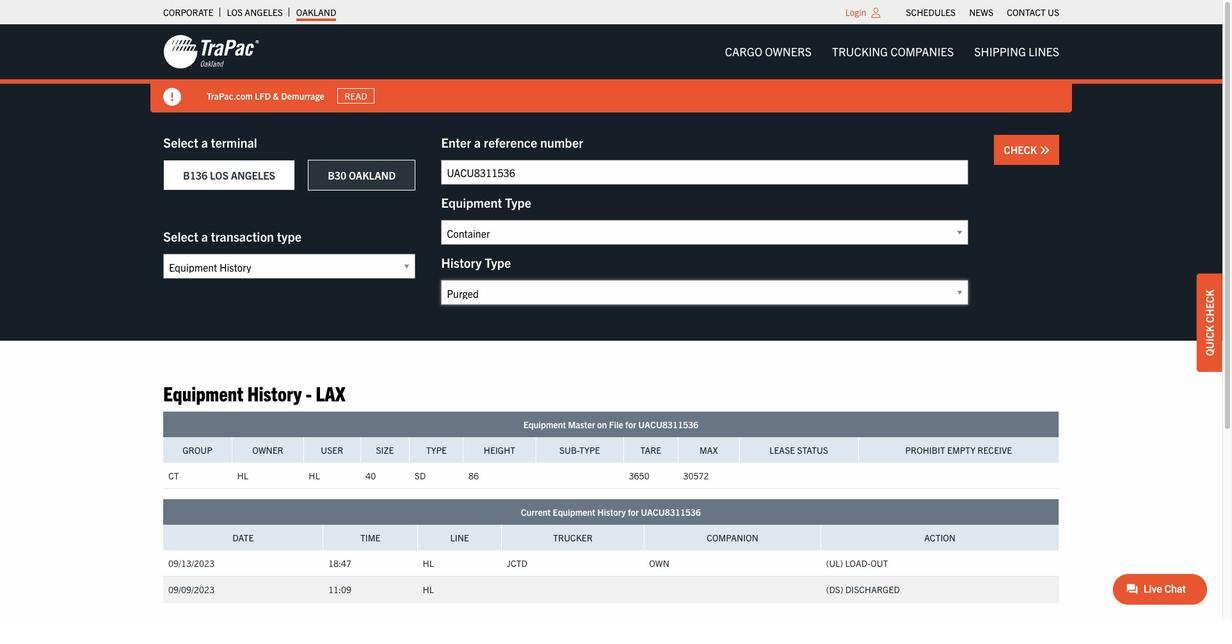 Task type: vqa. For each thing, say whether or not it's contained in the screenshot.
OAK
no



Task type: describe. For each thing, give the bounding box(es) containing it.
corporate link
[[163, 3, 213, 21]]

us
[[1048, 6, 1059, 18]]

hl for hl
[[309, 471, 320, 482]]

schedules link
[[906, 3, 956, 21]]

shipping lines link
[[964, 39, 1070, 65]]

contact
[[1007, 6, 1046, 18]]

equipment for equipment master on file for uacu8311536
[[523, 419, 566, 431]]

1 horizontal spatial check
[[1203, 290, 1216, 323]]

hl for 18:47
[[423, 558, 434, 570]]

18:47
[[328, 558, 351, 570]]

ct
[[168, 471, 179, 482]]

enter a reference number
[[441, 134, 583, 150]]

schedules
[[906, 6, 956, 18]]

select for select a terminal
[[163, 134, 198, 150]]

reference
[[484, 134, 537, 150]]

discharged
[[845, 585, 900, 596]]

time
[[360, 533, 381, 544]]

-
[[306, 381, 312, 406]]

shipping
[[974, 44, 1026, 59]]

owners
[[765, 44, 812, 59]]

equipment master on file for uacu8311536
[[523, 419, 698, 431]]

own
[[649, 558, 669, 570]]

lines
[[1029, 44, 1059, 59]]

angeles inside 'los angeles' link
[[245, 6, 283, 18]]

tare
[[640, 445, 661, 457]]

los angeles link
[[227, 3, 283, 21]]

&
[[273, 90, 279, 102]]

login link
[[845, 6, 866, 18]]

a for reference
[[474, 134, 481, 150]]

cargo
[[725, 44, 762, 59]]

select a terminal
[[163, 134, 257, 150]]

oakland link
[[296, 3, 336, 21]]

cargo owners
[[725, 44, 812, 59]]

0 vertical spatial for
[[625, 419, 636, 431]]

trucking companies link
[[822, 39, 964, 65]]

corporate
[[163, 6, 213, 18]]

banner containing cargo owners
[[0, 24, 1232, 113]]

line
[[450, 533, 469, 544]]

number
[[540, 134, 583, 150]]

equipment for equipment type
[[441, 195, 502, 211]]

cargo owners link
[[715, 39, 822, 65]]

light image
[[871, 8, 880, 18]]

menu bar containing schedules
[[899, 3, 1066, 21]]

terminal
[[211, 134, 257, 150]]

demurrage
[[281, 90, 324, 102]]

shipping lines
[[974, 44, 1059, 59]]

solid image
[[1039, 145, 1050, 156]]

empty
[[947, 445, 975, 457]]

trapac.com lfd & demurrage
[[207, 90, 324, 102]]

b30 oakland
[[328, 169, 396, 182]]

history type
[[441, 255, 511, 271]]

b30
[[328, 169, 346, 182]]

trapac.com
[[207, 90, 253, 102]]

size
[[376, 445, 394, 457]]

check inside button
[[1004, 143, 1039, 156]]

quick
[[1203, 326, 1216, 356]]

(ds)
[[826, 585, 843, 596]]

oakland image
[[163, 34, 259, 70]]

equipment history - lax
[[163, 381, 345, 406]]

contact us
[[1007, 6, 1059, 18]]

11:09
[[328, 585, 351, 596]]

enter
[[441, 134, 471, 150]]

30572
[[683, 471, 709, 482]]

master
[[568, 419, 595, 431]]

receive
[[978, 445, 1012, 457]]

los angeles
[[227, 6, 283, 18]]

on
[[597, 419, 607, 431]]

b136
[[183, 169, 208, 182]]

1 vertical spatial history
[[247, 381, 302, 406]]

check button
[[994, 135, 1059, 165]]

(ds) discharged
[[826, 585, 900, 596]]

login
[[845, 6, 866, 18]]

date
[[232, 533, 254, 544]]

lease
[[769, 445, 795, 457]]

out
[[871, 558, 888, 570]]

group
[[183, 445, 212, 457]]

height
[[484, 445, 515, 457]]

news link
[[969, 3, 993, 21]]

jctd
[[507, 558, 527, 570]]

trucking
[[832, 44, 888, 59]]

lease status
[[769, 445, 828, 457]]

0 vertical spatial uacu8311536
[[638, 419, 698, 431]]



Task type: locate. For each thing, give the bounding box(es) containing it.
1 vertical spatial los
[[210, 169, 228, 182]]

2 vertical spatial history
[[597, 507, 626, 519]]

file
[[609, 419, 623, 431]]

type for history type
[[485, 255, 511, 271]]

equipment
[[441, 195, 502, 211], [163, 381, 243, 406], [523, 419, 566, 431], [553, 507, 595, 519]]

read
[[345, 90, 367, 102]]

uacu8311536
[[638, 419, 698, 431], [641, 507, 701, 519]]

check
[[1004, 143, 1039, 156], [1203, 290, 1216, 323]]

angeles
[[245, 6, 283, 18], [231, 169, 275, 182]]

1 vertical spatial check
[[1203, 290, 1216, 323]]

type for sub-type
[[579, 445, 600, 457]]

uacu8311536 up the tare
[[638, 419, 698, 431]]

86
[[468, 471, 479, 482]]

1 select from the top
[[163, 134, 198, 150]]

a
[[201, 134, 208, 150], [474, 134, 481, 150], [201, 228, 208, 244]]

oakland
[[296, 6, 336, 18], [349, 169, 396, 182]]

user
[[321, 445, 343, 457]]

news
[[969, 6, 993, 18]]

40
[[366, 471, 376, 482]]

hl
[[237, 471, 248, 482], [309, 471, 320, 482], [423, 558, 434, 570], [423, 585, 434, 596]]

lfd
[[255, 90, 271, 102]]

equipment type
[[441, 195, 531, 211]]

menu bar
[[899, 3, 1066, 21], [715, 39, 1070, 65]]

transaction
[[211, 228, 274, 244]]

type down master at the left bottom of the page
[[579, 445, 600, 457]]

equipment up group
[[163, 381, 243, 406]]

type down enter a reference number
[[505, 195, 531, 211]]

(ul) load-out
[[826, 558, 888, 570]]

select for select a transaction type
[[163, 228, 198, 244]]

angeles left oakland link
[[245, 6, 283, 18]]

3650
[[629, 471, 649, 482]]

1 horizontal spatial history
[[441, 255, 482, 271]]

1 vertical spatial menu bar
[[715, 39, 1070, 65]]

los up oakland image
[[227, 6, 243, 18]]

equipment up history type
[[441, 195, 502, 211]]

0 vertical spatial oakland
[[296, 6, 336, 18]]

0 vertical spatial menu bar
[[899, 3, 1066, 21]]

type
[[505, 195, 531, 211], [485, 255, 511, 271], [426, 445, 447, 457], [579, 445, 600, 457]]

a left terminal
[[201, 134, 208, 150]]

type right size
[[426, 445, 447, 457]]

09/09/2023
[[168, 585, 215, 596]]

for right file
[[625, 419, 636, 431]]

0 vertical spatial angeles
[[245, 6, 283, 18]]

09/13/2023
[[168, 558, 215, 570]]

los right b136
[[210, 169, 228, 182]]

current equipment history for uacu8311536
[[521, 507, 701, 519]]

a right enter
[[474, 134, 481, 150]]

banner
[[0, 24, 1232, 113]]

companies
[[891, 44, 954, 59]]

current
[[521, 507, 551, 519]]

2 horizontal spatial history
[[597, 507, 626, 519]]

hl for 11:09
[[423, 585, 434, 596]]

history
[[441, 255, 482, 271], [247, 381, 302, 406], [597, 507, 626, 519]]

0 vertical spatial select
[[163, 134, 198, 150]]

angeles down terminal
[[231, 169, 275, 182]]

1 vertical spatial uacu8311536
[[641, 507, 701, 519]]

0 horizontal spatial history
[[247, 381, 302, 406]]

type for equipment type
[[505, 195, 531, 211]]

select a transaction type
[[163, 228, 302, 244]]

a for terminal
[[201, 134, 208, 150]]

1 vertical spatial for
[[628, 507, 639, 519]]

quick check link
[[1197, 274, 1222, 372]]

0 vertical spatial check
[[1004, 143, 1039, 156]]

Enter a reference number text field
[[441, 160, 969, 185]]

equipment up sub- at left
[[523, 419, 566, 431]]

select up b136
[[163, 134, 198, 150]]

type down equipment type
[[485, 255, 511, 271]]

for down 3650
[[628, 507, 639, 519]]

for
[[625, 419, 636, 431], [628, 507, 639, 519]]

1 vertical spatial angeles
[[231, 169, 275, 182]]

a left transaction
[[201, 228, 208, 244]]

0 horizontal spatial oakland
[[296, 6, 336, 18]]

equipment up trucker
[[553, 507, 595, 519]]

load-
[[845, 558, 871, 570]]

type
[[277, 228, 302, 244]]

action
[[924, 533, 956, 544]]

select left transaction
[[163, 228, 198, 244]]

sub-type
[[559, 445, 600, 457]]

uacu8311536 down '30572'
[[641, 507, 701, 519]]

lax
[[316, 381, 345, 406]]

menu bar down light "icon"
[[715, 39, 1070, 65]]

max
[[700, 445, 718, 457]]

trucking companies
[[832, 44, 954, 59]]

0 horizontal spatial check
[[1004, 143, 1039, 156]]

owner
[[252, 445, 283, 457]]

sub-
[[559, 445, 579, 457]]

0 vertical spatial history
[[441, 255, 482, 271]]

equipment for equipment history - lax
[[163, 381, 243, 406]]

a for transaction
[[201, 228, 208, 244]]

1 horizontal spatial oakland
[[349, 169, 396, 182]]

oakland right the b30
[[349, 169, 396, 182]]

(ul)
[[826, 558, 843, 570]]

2 select from the top
[[163, 228, 198, 244]]

sd
[[415, 471, 426, 482]]

menu bar up shipping
[[899, 3, 1066, 21]]

read link
[[337, 88, 375, 104]]

b136 los angeles
[[183, 169, 275, 182]]

menu bar containing cargo owners
[[715, 39, 1070, 65]]

oakland right 'los angeles' link
[[296, 6, 336, 18]]

contact us link
[[1007, 3, 1059, 21]]

los
[[227, 6, 243, 18], [210, 169, 228, 182]]

trucker
[[553, 533, 593, 544]]

prohibit
[[905, 445, 945, 457]]

status
[[797, 445, 828, 457]]

1 vertical spatial oakland
[[349, 169, 396, 182]]

prohibit empty receive
[[905, 445, 1012, 457]]

companion
[[707, 533, 758, 544]]

1 vertical spatial select
[[163, 228, 198, 244]]

quick check
[[1203, 290, 1216, 356]]

select
[[163, 134, 198, 150], [163, 228, 198, 244]]

0 vertical spatial los
[[227, 6, 243, 18]]

solid image
[[163, 88, 181, 106]]



